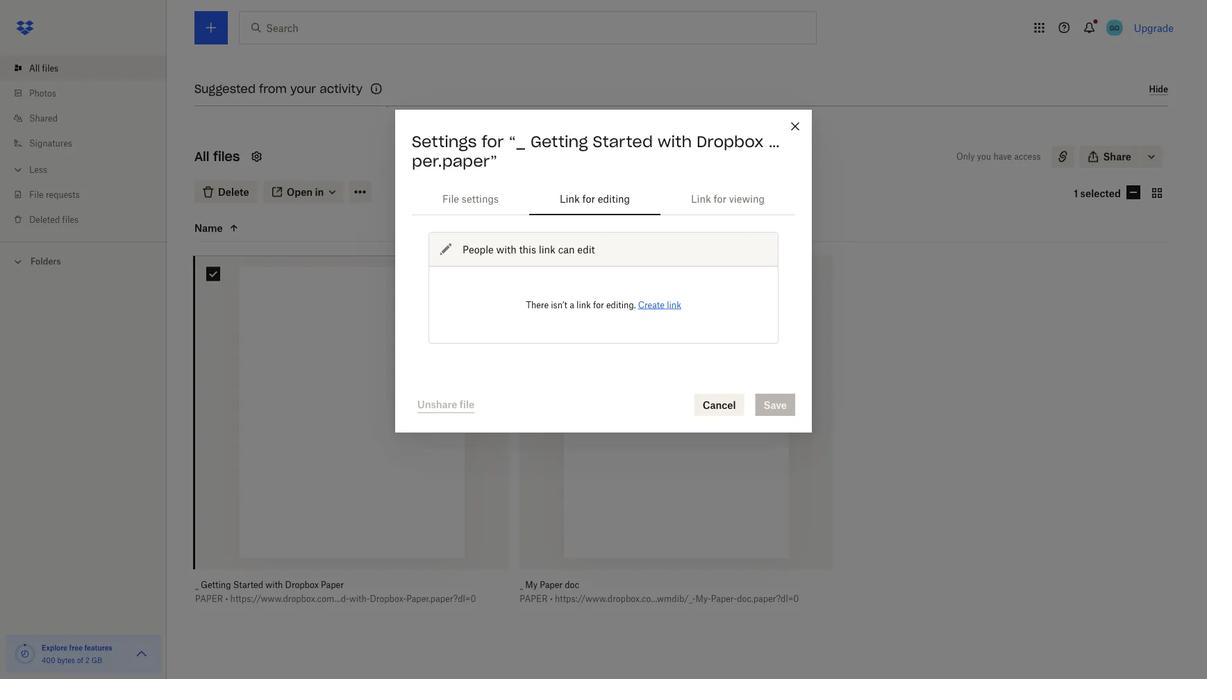 Task type: describe. For each thing, give the bounding box(es) containing it.
suggested from your activity
[[195, 82, 363, 96]]

settings
[[462, 193, 499, 205]]

people with this link can edit
[[463, 243, 595, 255]]

with-
[[349, 594, 370, 604]]

_ getting star… paper.paper link
[[330, 65, 431, 95]]

suggested
[[195, 82, 256, 96]]

paper inside _ my paper doc paper • https://www.dropbox.co…wmdib/_-my-paper-doc.paper?dl=0
[[520, 594, 548, 604]]

shared link
[[11, 106, 167, 131]]

signatures
[[29, 138, 72, 148]]

https://www.dropbox.com…d-
[[230, 594, 349, 604]]

link for editing tab
[[529, 182, 661, 215]]

deleted files
[[29, 214, 79, 225]]

dropbox-
[[370, 594, 407, 604]]

• inside _ my paper doc paper • https://www.dropbox.co…wmdib/_-my-paper-doc.paper?dl=0
[[550, 594, 553, 604]]

_ my paper doc paper • https://www.dropbox.co…wmdib/_-my-paper-doc.paper?dl=0
[[520, 580, 799, 604]]

explore free features 400 bytes of 2 gb
[[42, 644, 112, 665]]

https://www.dropbox.co…wmdib/_-
[[555, 594, 696, 604]]

1 selected
[[1074, 188, 1121, 199]]

started inside settings for "_ getting started with dropbox … per.paper"
[[593, 132, 653, 151]]

_ for _ getting started with dropbox paper paper • https://www.dropbox.com…d-with-dropbox-paper.paper?dl=0
[[195, 580, 199, 590]]

link for a
[[577, 300, 591, 310]]

file requests link
[[11, 182, 167, 207]]

file settings
[[442, 193, 499, 205]]

tab list inside settings for "_ getting started with dropbox …per.paper" dialog
[[412, 182, 795, 215]]

your
[[290, 82, 316, 96]]

name button
[[195, 220, 311, 237]]

400
[[42, 656, 55, 665]]

link for viewing tab
[[661, 182, 795, 215]]

dropbox image
[[11, 14, 39, 42]]

1 horizontal spatial all files
[[195, 149, 240, 165]]

share
[[1104, 151, 1132, 163]]

there
[[526, 300, 549, 310]]

less
[[29, 164, 47, 175]]

cancel
[[703, 399, 736, 411]]

file, _ my paper doc.paper row
[[520, 256, 833, 614]]

"_
[[509, 132, 526, 151]]

getting for _ getting started with dropbox paper paper • https://www.dropbox.com…d-with-dropbox-paper.paper?dl=0
[[201, 580, 231, 590]]

isn't
[[551, 300, 568, 310]]

people
[[463, 243, 494, 255]]

from
[[259, 82, 287, 96]]

gb
[[91, 656, 102, 665]]

of
[[77, 656, 83, 665]]

dropbox down paper.paper
[[372, 97, 405, 108]]

upgrade
[[1134, 22, 1174, 34]]

viewing
[[729, 193, 765, 205]]

signatures link
[[11, 131, 167, 156]]

create
[[638, 300, 665, 310]]

for for editing
[[583, 193, 595, 205]]

files for deleted files link
[[62, 214, 79, 225]]

folders button
[[0, 251, 167, 271]]

link for link for editing
[[560, 193, 580, 205]]

settings for "_ getting started with dropbox …per.paper" dialog
[[395, 110, 812, 570]]

paper.paper
[[353, 82, 408, 93]]

selected
[[1081, 188, 1121, 199]]

activity
[[320, 82, 363, 96]]

dropbox inside settings for "_ getting started with dropbox … per.paper"
[[697, 132, 764, 151]]

there isn't a link for editing. create link
[[526, 300, 681, 310]]

_ for _ getting star… paper.paper
[[345, 66, 349, 78]]

folders
[[31, 256, 61, 267]]

paper inside _ my paper doc paper • https://www.dropbox.co…wmdib/_-my-paper-doc.paper?dl=0
[[540, 580, 563, 590]]

settings for "_ getting started with dropbox … per.paper"
[[412, 132, 780, 171]]

paper.paper?dl=0
[[407, 594, 476, 604]]

file, _ getting started with dropbox paper.paper row
[[195, 256, 509, 614]]

_ getting started with dropbox paper paper • https://www.dropbox.com…d-with-dropbox-paper.paper?dl=0
[[195, 580, 476, 604]]

for left editing.
[[593, 300, 604, 310]]

all files inside all files link
[[29, 63, 58, 73]]

file requests
[[29, 189, 80, 200]]

this
[[519, 243, 536, 255]]

shared
[[29, 113, 58, 123]]

file for file settings
[[442, 193, 459, 205]]

for for "_
[[482, 132, 504, 151]]

1 horizontal spatial all
[[195, 149, 209, 165]]

bytes
[[57, 656, 75, 665]]

per.paper"
[[412, 151, 497, 171]]

paper inside _ getting started with dropbox paper paper • https://www.dropbox.com…d-with-dropbox-paper.paper?dl=0
[[195, 594, 223, 604]]

file settings tab
[[412, 182, 529, 215]]

all files link
[[11, 56, 167, 81]]

getting for _ getting star… paper.paper
[[352, 66, 387, 78]]

less image
[[11, 163, 25, 177]]



Task type: vqa. For each thing, say whether or not it's contained in the screenshot.
Recents link
no



Task type: locate. For each thing, give the bounding box(es) containing it.
1 horizontal spatial paper
[[540, 580, 563, 590]]

free
[[69, 644, 83, 652]]

_ my paper doc button
[[520, 580, 803, 591]]

0 horizontal spatial all files
[[29, 63, 58, 73]]

1 vertical spatial dropbox link
[[372, 96, 405, 109]]

only
[[957, 152, 975, 162]]

my-
[[696, 594, 711, 604]]

link right 'create'
[[667, 300, 681, 310]]

0 horizontal spatial with
[[266, 580, 283, 590]]

files
[[42, 63, 58, 73], [213, 149, 240, 165], [62, 214, 79, 225]]

1 horizontal spatial started
[[593, 132, 653, 151]]

have
[[994, 152, 1012, 162]]

dropbox inside _ getting started with dropbox paper paper • https://www.dropbox.com…d-with-dropbox-paper.paper?dl=0
[[285, 580, 319, 590]]

link for editing
[[560, 193, 630, 205]]

with inside _ getting started with dropbox paper paper • https://www.dropbox.com…d-with-dropbox-paper.paper?dl=0
[[266, 580, 283, 590]]

_ inside _ my paper doc paper • https://www.dropbox.co…wmdib/_-my-paper-doc.paper?dl=0
[[520, 580, 523, 590]]

…
[[769, 132, 780, 151]]

my
[[525, 580, 538, 590]]

all inside list item
[[29, 63, 40, 73]]

link left editing
[[560, 193, 580, 205]]

files inside list item
[[42, 63, 58, 73]]

dropbox left …
[[697, 132, 764, 151]]

1 horizontal spatial •
[[550, 594, 553, 604]]

2 link from the left
[[691, 193, 711, 205]]

0 vertical spatial all files
[[29, 63, 58, 73]]

link for this
[[539, 243, 556, 255]]

tab list containing file settings
[[412, 182, 795, 215]]

0 vertical spatial with
[[658, 132, 692, 151]]

1 vertical spatial with
[[496, 243, 517, 255]]

0 vertical spatial getting
[[352, 66, 387, 78]]

all files up photos
[[29, 63, 58, 73]]

2 vertical spatial with
[[266, 580, 283, 590]]

only you have access
[[957, 152, 1041, 162]]

_ getting started with dropbox paper button
[[195, 580, 478, 591]]

all
[[29, 63, 40, 73], [195, 149, 209, 165]]

file inside "tab"
[[442, 193, 459, 205]]

1 horizontal spatial getting
[[352, 66, 387, 78]]

list containing all files
[[0, 47, 167, 242]]

link for viewing
[[691, 193, 765, 205]]

for left editing
[[583, 193, 595, 205]]

for inside settings for "_ getting started with dropbox … per.paper"
[[482, 132, 504, 151]]

create link link
[[638, 300, 681, 310]]

0 horizontal spatial file
[[29, 189, 44, 200]]

dropbox left your
[[247, 82, 281, 92]]

0 horizontal spatial files
[[42, 63, 58, 73]]

1
[[1074, 188, 1078, 199]]

2 horizontal spatial link
[[667, 300, 681, 310]]

dropbox link down paper.paper
[[372, 96, 405, 109]]

0 horizontal spatial paper
[[321, 580, 344, 590]]

photos
[[29, 88, 56, 98]]

2
[[85, 656, 90, 665]]

2 horizontal spatial files
[[213, 149, 240, 165]]

file
[[29, 189, 44, 200], [442, 193, 459, 205]]

doc
[[565, 580, 579, 590]]

_ inside _ getting star… paper.paper
[[345, 66, 349, 78]]

link left the viewing
[[691, 193, 711, 205]]

you
[[977, 152, 991, 162]]

1 horizontal spatial _
[[345, 66, 349, 78]]

2 vertical spatial files
[[62, 214, 79, 225]]

1 vertical spatial started
[[233, 580, 263, 590]]

name
[[195, 223, 223, 234]]

link right a
[[577, 300, 591, 310]]

link for link for viewing
[[691, 193, 711, 205]]

2 paper from the left
[[540, 580, 563, 590]]

1 link from the left
[[560, 193, 580, 205]]

a
[[570, 300, 574, 310]]

all files
[[29, 63, 58, 73], [195, 149, 240, 165]]

share button
[[1080, 146, 1140, 168]]

0 vertical spatial started
[[593, 132, 653, 151]]

2 vertical spatial getting
[[201, 580, 231, 590]]

0 horizontal spatial paper
[[195, 594, 223, 604]]

1 horizontal spatial file
[[442, 193, 459, 205]]

all files down suggested at top left
[[195, 149, 240, 165]]

star…
[[389, 66, 416, 78]]

1 horizontal spatial with
[[496, 243, 517, 255]]

files down suggested at top left
[[213, 149, 240, 165]]

access
[[1014, 152, 1041, 162]]

•
[[225, 594, 228, 604], [550, 594, 553, 604]]

1 horizontal spatial link
[[691, 193, 711, 205]]

_ inside _ getting started with dropbox paper paper • https://www.dropbox.com…d-with-dropbox-paper.paper?dl=0
[[195, 580, 199, 590]]

_ getting star… paper.paper
[[345, 66, 416, 93]]

list
[[0, 47, 167, 242]]

for left the "_
[[482, 132, 504, 151]]

getting inside _ getting started with dropbox paper paper • https://www.dropbox.com…d-with-dropbox-paper.paper?dl=0
[[201, 580, 231, 590]]

editing.
[[606, 300, 636, 310]]

0 horizontal spatial all
[[29, 63, 40, 73]]

files for all files link
[[42, 63, 58, 73]]

files up photos
[[42, 63, 58, 73]]

_ for _ my paper doc paper • https://www.dropbox.co…wmdib/_-my-paper-doc.paper?dl=0
[[520, 580, 523, 590]]

dropbox up "https://www.dropbox.com…d-"
[[285, 580, 319, 590]]

paper
[[195, 594, 223, 604], [520, 594, 548, 604]]

file for file requests
[[29, 189, 44, 200]]

0 horizontal spatial getting
[[201, 580, 231, 590]]

link
[[560, 193, 580, 205], [691, 193, 711, 205]]

1 • from the left
[[225, 594, 228, 604]]

editing
[[598, 193, 630, 205]]

for
[[482, 132, 504, 151], [583, 193, 595, 205], [714, 193, 727, 205], [593, 300, 604, 310]]

upgrade link
[[1134, 22, 1174, 34]]

_
[[345, 66, 349, 78], [195, 580, 199, 590], [520, 580, 523, 590]]

cancel button
[[694, 394, 744, 416]]

for inside tab
[[583, 193, 595, 205]]

0 horizontal spatial _
[[195, 580, 199, 590]]

0 horizontal spatial •
[[225, 594, 228, 604]]

getting inside settings for "_ getting started with dropbox … per.paper"
[[531, 132, 588, 151]]

paper right the my
[[540, 580, 563, 590]]

deleted
[[29, 214, 60, 225]]

file down less
[[29, 189, 44, 200]]

0 vertical spatial dropbox link
[[247, 80, 281, 94]]

doc.paper?dl=0
[[737, 594, 799, 604]]

• inside _ getting started with dropbox paper paper • https://www.dropbox.com…d-with-dropbox-paper.paper?dl=0
[[225, 594, 228, 604]]

with
[[658, 132, 692, 151], [496, 243, 517, 255], [266, 580, 283, 590]]

2 • from the left
[[550, 594, 553, 604]]

link left can
[[539, 243, 556, 255]]

files right 'deleted'
[[62, 214, 79, 225]]

1 vertical spatial getting
[[531, 132, 588, 151]]

quota usage element
[[14, 643, 36, 666]]

dropbox link left your
[[247, 80, 281, 94]]

for inside tab
[[714, 193, 727, 205]]

1 vertical spatial files
[[213, 149, 240, 165]]

2 horizontal spatial with
[[658, 132, 692, 151]]

file inside 'link'
[[29, 189, 44, 200]]

dropbox link
[[247, 80, 281, 94], [372, 96, 405, 109]]

started up "https://www.dropbox.com…d-"
[[233, 580, 263, 590]]

0 vertical spatial all
[[29, 63, 40, 73]]

started up editing
[[593, 132, 653, 151]]

1 vertical spatial all
[[195, 149, 209, 165]]

paper up "https://www.dropbox.com…d-"
[[321, 580, 344, 590]]

2 paper from the left
[[520, 594, 548, 604]]

1 horizontal spatial paper
[[520, 594, 548, 604]]

getting
[[352, 66, 387, 78], [531, 132, 588, 151], [201, 580, 231, 590]]

2 horizontal spatial getting
[[531, 132, 588, 151]]

all files list item
[[0, 56, 167, 81]]

started inside _ getting started with dropbox paper paper • https://www.dropbox.com…d-with-dropbox-paper.paper?dl=0
[[233, 580, 263, 590]]

features
[[84, 644, 112, 652]]

1 horizontal spatial link
[[577, 300, 591, 310]]

link inside tab
[[560, 193, 580, 205]]

1 paper from the left
[[321, 580, 344, 590]]

file left the settings
[[442, 193, 459, 205]]

link inside tab
[[691, 193, 711, 205]]

paper-
[[711, 594, 737, 604]]

2 horizontal spatial _
[[520, 580, 523, 590]]

deleted files link
[[11, 207, 167, 232]]

1 horizontal spatial dropbox link
[[372, 96, 405, 109]]

explore
[[42, 644, 68, 652]]

with inside settings for "_ getting started with dropbox … per.paper"
[[658, 132, 692, 151]]

settings
[[412, 132, 477, 151]]

1 vertical spatial all files
[[195, 149, 240, 165]]

for for viewing
[[714, 193, 727, 205]]

0 horizontal spatial started
[[233, 580, 263, 590]]

0 horizontal spatial dropbox link
[[247, 80, 281, 94]]

paper inside _ getting started with dropbox paper paper • https://www.dropbox.com…d-with-dropbox-paper.paper?dl=0
[[321, 580, 344, 590]]

1 horizontal spatial files
[[62, 214, 79, 225]]

for left the viewing
[[714, 193, 727, 205]]

getting inside _ getting star… paper.paper
[[352, 66, 387, 78]]

1 paper from the left
[[195, 594, 223, 604]]

link
[[539, 243, 556, 255], [577, 300, 591, 310], [667, 300, 681, 310]]

can
[[558, 243, 575, 255]]

dropbox
[[247, 82, 281, 92], [372, 97, 405, 108], [697, 132, 764, 151], [285, 580, 319, 590]]

photos link
[[11, 81, 167, 106]]

0 horizontal spatial link
[[560, 193, 580, 205]]

0 vertical spatial files
[[42, 63, 58, 73]]

requests
[[46, 189, 80, 200]]

0 horizontal spatial link
[[539, 243, 556, 255]]

tab list
[[412, 182, 795, 215]]

edit
[[578, 243, 595, 255]]

started
[[593, 132, 653, 151], [233, 580, 263, 590]]



